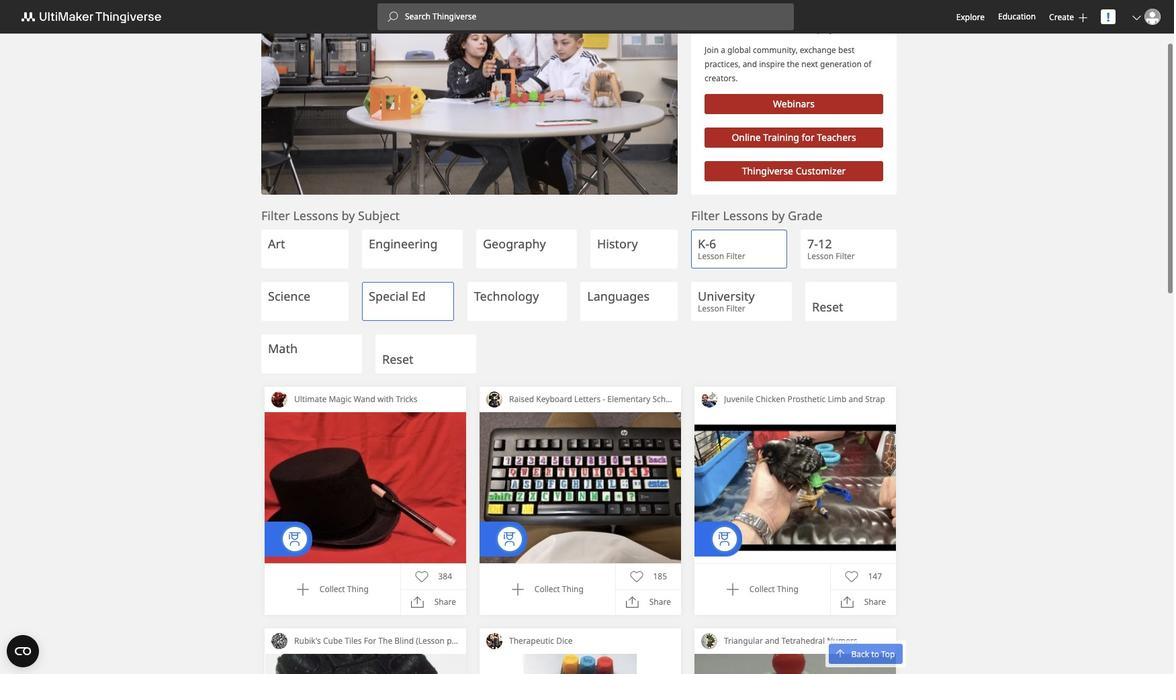 Task type: describe. For each thing, give the bounding box(es) containing it.
plan
[[447, 636, 464, 647]]

keyboard
[[537, 394, 573, 405]]

therapeutic dice
[[510, 636, 573, 647]]

and inside join a global community, exchange best practices, and inspire the next generation of creators.
[[743, 58, 758, 70]]

university lesson filter
[[698, 288, 755, 315]]

magic
[[329, 394, 352, 405]]

special ed
[[369, 288, 426, 305]]

juvenile
[[725, 394, 754, 405]]

lessons for grade
[[724, 208, 769, 224]]

185 link
[[630, 571, 668, 584]]

online
[[732, 131, 761, 144]]

customizer
[[796, 165, 847, 177]]

and inside "link"
[[766, 636, 780, 647]]

art
[[268, 236, 285, 252]]

ultimate magic wand with tricks link
[[288, 387, 467, 413]]

lesson for k-
[[698, 251, 725, 262]]

triangular and tetrahedral numers link
[[718, 629, 897, 655]]

collect thing link for 384
[[296, 583, 369, 597]]

and right limb
[[849, 394, 864, 405]]

engineering
[[369, 236, 438, 252]]

12
[[819, 236, 833, 252]]

reset inside math reset
[[382, 352, 414, 368]]

make card image for keyboard
[[480, 413, 682, 564]]

!
[[1107, 9, 1111, 25]]

training
[[764, 131, 800, 144]]

collect for 147
[[750, 584, 776, 596]]

blind
[[395, 636, 414, 647]]

avatar image for raised keyboard letters - elementary school
[[487, 392, 503, 408]]

147 link
[[845, 571, 883, 584]]

filter up art
[[261, 208, 290, 224]]

thing for 185
[[563, 584, 584, 596]]

education
[[999, 11, 1037, 22]]

share link for 384
[[411, 596, 456, 610]]

collect thing for 384
[[320, 584, 369, 596]]

history
[[598, 236, 638, 252]]

ed
[[412, 288, 426, 305]]

for
[[364, 636, 377, 647]]

! link
[[1102, 9, 1117, 25]]

curated
[[849, 9, 878, 21]]

tricks
[[396, 394, 418, 405]]

online training for teachers
[[732, 131, 857, 144]]

collect for 384
[[320, 584, 345, 596]]

filter inside k-6 lesson filter
[[727, 251, 746, 262]]

filter inside university lesson filter
[[727, 303, 746, 315]]

rubik's cube tiles for the blind (lesson plan inside)
[[294, 636, 491, 647]]

share link for 185
[[626, 596, 671, 610]]

wand
[[354, 394, 376, 405]]

create
[[1050, 11, 1075, 23]]

filter lessons by subject
[[261, 208, 400, 224]]

inside)
[[466, 636, 491, 647]]

tetrahedral
[[782, 636, 826, 647]]

subject
[[358, 208, 400, 224]]

inspire
[[760, 58, 785, 70]]

share image
[[411, 596, 425, 610]]

school
[[653, 394, 678, 405]]

the
[[379, 636, 393, 647]]

avatar image for rubik's cube tiles for the blind (lesson plan inside)
[[272, 634, 288, 650]]

scrollupicon image
[[837, 649, 845, 658]]

collect thing for 185
[[535, 584, 584, 596]]

plusicon image
[[1080, 13, 1088, 22]]

collect for 185
[[535, 584, 560, 596]]

lessons for subject
[[293, 208, 339, 224]]

best
[[839, 44, 855, 56]]

raised keyboard letters - elementary school link
[[503, 387, 682, 413]]

like image
[[630, 571, 644, 584]]

exchange
[[800, 44, 837, 56]]

thing for 384
[[347, 584, 369, 596]]

k-
[[698, 236, 710, 252]]

prosthetic
[[788, 394, 826, 405]]

geography
[[483, 236, 546, 252]]

like image for 384
[[415, 571, 429, 584]]

back to top button
[[829, 645, 903, 665]]

thingiverse customizer link
[[705, 161, 884, 181]]

science
[[268, 288, 311, 305]]

discover
[[705, 9, 738, 21]]

curriculum,
[[705, 24, 748, 35]]

back
[[852, 649, 870, 660]]

strap
[[866, 394, 886, 405]]

create button
[[1050, 11, 1088, 23]]

open widget image
[[7, 636, 39, 668]]

make card image for dice
[[480, 655, 682, 675]]

and inside discover over a hundred free lessons, curated curriculum, and collaborative projects.
[[750, 24, 765, 35]]

avatar image for juvenile chicken prosthetic limb and strap
[[702, 392, 718, 408]]

creators.
[[705, 73, 738, 84]]

make card image for magic
[[265, 413, 467, 564]]

discover over a hundred free lessons, curated curriculum, and collaborative projects.
[[705, 9, 878, 35]]

make card image for cube
[[265, 655, 467, 675]]

makerbot logo image
[[13, 9, 177, 25]]

rubik's cube tiles for the blind (lesson plan inside) link
[[288, 629, 491, 655]]

collect thing for 147
[[750, 584, 799, 596]]

languages
[[588, 288, 650, 305]]

thing for 147
[[778, 584, 799, 596]]

by for grade
[[772, 208, 785, 224]]

filter lessons by grade
[[692, 208, 823, 224]]

7-12 lesson filter
[[808, 236, 856, 262]]

special
[[369, 288, 409, 305]]

share image for 185
[[626, 596, 640, 610]]

education link
[[999, 9, 1037, 24]]

avatar image right !
[[1145, 9, 1162, 25]]

by for subject
[[342, 208, 355, 224]]

with
[[378, 394, 394, 405]]

join a global community, exchange best practices, and inspire the next generation of creators.
[[705, 44, 872, 84]]

explore button
[[957, 11, 985, 23]]

global
[[728, 44, 751, 56]]

collect thing link for 185
[[511, 583, 584, 597]]

of
[[864, 58, 872, 70]]



Task type: locate. For each thing, give the bounding box(es) containing it.
share link for 147
[[841, 596, 887, 610]]

for
[[802, 131, 815, 144]]

lesson for 7-
[[808, 251, 834, 262]]

reset down the 7-12 lesson filter
[[813, 299, 844, 315]]

the
[[788, 58, 800, 70]]

top
[[882, 649, 896, 660]]

0 horizontal spatial collect thing link
[[296, 583, 369, 597]]

collect thing link
[[296, 583, 369, 597], [511, 583, 584, 597], [727, 583, 799, 597]]

6
[[710, 236, 717, 252]]

chicken
[[756, 394, 786, 405]]

thing up dice
[[563, 584, 584, 596]]

add to collection image for 384
[[296, 583, 310, 597]]

(lesson
[[416, 636, 445, 647]]

to
[[872, 649, 880, 660]]

collaborative
[[767, 24, 816, 35]]

1 horizontal spatial thing
[[563, 584, 584, 596]]

-
[[603, 394, 606, 405]]

free
[[800, 9, 815, 21]]

raised keyboard letters - elementary school
[[510, 394, 678, 405]]

like image left 384
[[415, 571, 429, 584]]

2 horizontal spatial share link
[[841, 596, 887, 610]]

avatar image left triangular
[[702, 634, 718, 650]]

filter up k-
[[692, 208, 720, 224]]

0 horizontal spatial add to collection image
[[296, 583, 310, 597]]

1 vertical spatial reset
[[382, 352, 414, 368]]

lesson
[[698, 251, 725, 262], [808, 251, 834, 262], [698, 303, 725, 315]]

1 collect thing from the left
[[320, 584, 369, 596]]

1 collect thing link from the left
[[296, 583, 369, 597]]

2 share from the left
[[650, 597, 671, 609]]

math
[[268, 341, 298, 357]]

share image down like image
[[626, 596, 640, 610]]

and
[[750, 24, 765, 35], [743, 58, 758, 70], [849, 394, 864, 405], [766, 636, 780, 647]]

grade
[[789, 208, 823, 224]]

by
[[342, 208, 355, 224], [772, 208, 785, 224]]

numers
[[828, 636, 858, 647]]

tiles
[[345, 636, 362, 647]]

k-6 lesson filter
[[698, 236, 746, 262]]

1 horizontal spatial collect thing link
[[511, 583, 584, 597]]

a right join
[[721, 44, 726, 56]]

share link down "185" link
[[626, 596, 671, 610]]

collect up therapeutic dice
[[535, 584, 560, 596]]

by left 'grade'
[[772, 208, 785, 224]]

projects.
[[818, 24, 850, 35]]

limb
[[828, 394, 847, 405]]

webinars link
[[705, 94, 884, 114]]

lessons left subject
[[293, 208, 339, 224]]

collect thing link up triangular
[[727, 583, 799, 597]]

3 collect thing link from the left
[[727, 583, 799, 597]]

0 horizontal spatial share link
[[411, 596, 456, 610]]

filter right 6
[[727, 251, 746, 262]]

lesson inside k-6 lesson filter
[[698, 251, 725, 262]]

share for 147
[[865, 597, 887, 609]]

2 horizontal spatial collect thing
[[750, 584, 799, 596]]

lesson inside the 7-12 lesson filter
[[808, 251, 834, 262]]

0 horizontal spatial by
[[342, 208, 355, 224]]

avatar image for therapeutic dice
[[487, 634, 503, 650]]

join
[[705, 44, 719, 56]]

1 add to collection image from the left
[[296, 583, 310, 597]]

3 thing from the left
[[778, 584, 799, 596]]

1 horizontal spatial a
[[758, 9, 763, 21]]

collect thing up tiles
[[320, 584, 369, 596]]

avatar image for ultimate magic wand with tricks
[[272, 392, 288, 408]]

by left subject
[[342, 208, 355, 224]]

185
[[654, 571, 668, 583]]

3 collect thing from the left
[[750, 584, 799, 596]]

collect thing link for 147
[[727, 583, 799, 597]]

elementary
[[608, 394, 651, 405]]

share link down 147 link
[[841, 596, 887, 610]]

lesson down k-6 lesson filter in the top right of the page
[[698, 303, 725, 315]]

reset
[[813, 299, 844, 315], [382, 352, 414, 368]]

avatar image left "rubik's"
[[272, 634, 288, 650]]

collect
[[320, 584, 345, 596], [535, 584, 560, 596], [750, 584, 776, 596]]

lesson up the university
[[698, 251, 725, 262]]

add to collection image
[[296, 583, 310, 597], [511, 583, 525, 597]]

collect thing right add to collection image
[[750, 584, 799, 596]]

lessons up k-6 lesson filter in the top right of the page
[[724, 208, 769, 224]]

share image down 147 link
[[841, 596, 855, 610]]

university
[[698, 288, 755, 305]]

2 add to collection image from the left
[[511, 583, 525, 597]]

2 horizontal spatial collect
[[750, 584, 776, 596]]

avatar image for triangular and tetrahedral numers
[[702, 634, 718, 650]]

collect up "cube"
[[320, 584, 345, 596]]

0 vertical spatial reset
[[813, 299, 844, 315]]

letters
[[575, 394, 601, 405]]

avatar image left raised
[[487, 392, 503, 408]]

1 collect from the left
[[320, 584, 345, 596]]

1 horizontal spatial share link
[[626, 596, 671, 610]]

avatar image
[[1145, 9, 1162, 25], [272, 392, 288, 408], [487, 392, 503, 408], [702, 392, 718, 408], [272, 634, 288, 650], [487, 634, 503, 650], [702, 634, 718, 650]]

thing
[[347, 584, 369, 596], [563, 584, 584, 596], [778, 584, 799, 596]]

juvenile chicken prosthetic limb and strap
[[725, 394, 886, 405]]

147
[[869, 571, 883, 583]]

hundred
[[765, 9, 798, 21]]

make card image for chicken
[[695, 413, 897, 564]]

collect thing link up therapeutic dice
[[511, 583, 584, 597]]

3 share from the left
[[865, 597, 887, 609]]

like image for 147
[[845, 571, 859, 584]]

collect thing up dice
[[535, 584, 584, 596]]

cube
[[323, 636, 343, 647]]

7-
[[808, 236, 819, 252]]

and right triangular
[[766, 636, 780, 647]]

2 share image from the left
[[841, 596, 855, 610]]

1 horizontal spatial reset
[[813, 299, 844, 315]]

384 link
[[415, 571, 452, 584]]

0 horizontal spatial collect thing
[[320, 584, 369, 596]]

0 horizontal spatial share image
[[626, 596, 640, 610]]

explore
[[957, 11, 985, 23]]

search control image
[[388, 11, 399, 22]]

0 horizontal spatial share
[[435, 597, 456, 609]]

share down 185
[[650, 597, 671, 609]]

1 horizontal spatial lessons
[[724, 208, 769, 224]]

2 collect from the left
[[535, 584, 560, 596]]

filter right 12
[[836, 251, 856, 262]]

avatar image left the therapeutic
[[487, 634, 503, 650]]

avatar image left ultimate
[[272, 392, 288, 408]]

share link
[[411, 596, 456, 610], [626, 596, 671, 610], [841, 596, 887, 610]]

collect thing link up "cube"
[[296, 583, 369, 597]]

add to collection image
[[727, 583, 740, 597]]

1 like image from the left
[[415, 571, 429, 584]]

triangular and tetrahedral numers
[[725, 636, 858, 647]]

and down over
[[750, 24, 765, 35]]

1 horizontal spatial like image
[[845, 571, 859, 584]]

2 thing from the left
[[563, 584, 584, 596]]

1 by from the left
[[342, 208, 355, 224]]

3 share link from the left
[[841, 596, 887, 610]]

2 share link from the left
[[626, 596, 671, 610]]

1 thing from the left
[[347, 584, 369, 596]]

add to collection image up "rubik's"
[[296, 583, 310, 597]]

1 share image from the left
[[626, 596, 640, 610]]

like image
[[415, 571, 429, 584], [845, 571, 859, 584]]

lessons
[[293, 208, 339, 224], [724, 208, 769, 224]]

share for 185
[[650, 597, 671, 609]]

1 horizontal spatial add to collection image
[[511, 583, 525, 597]]

share image for 147
[[841, 596, 855, 610]]

thing up tiles
[[347, 584, 369, 596]]

1 horizontal spatial share image
[[841, 596, 855, 610]]

online training for teachers link
[[705, 128, 884, 148]]

1 share link from the left
[[411, 596, 456, 610]]

juvenile chicken prosthetic limb and strap link
[[718, 387, 897, 413]]

1 horizontal spatial share
[[650, 597, 671, 609]]

3 collect from the left
[[750, 584, 776, 596]]

and down global
[[743, 58, 758, 70]]

2 horizontal spatial share
[[865, 597, 887, 609]]

reset up tricks
[[382, 352, 414, 368]]

0 horizontal spatial reset
[[382, 352, 414, 368]]

share down 384
[[435, 597, 456, 609]]

generation
[[821, 58, 862, 70]]

a right over
[[758, 9, 763, 21]]

make card image
[[265, 413, 467, 564], [480, 413, 682, 564], [695, 413, 897, 564], [265, 655, 467, 675], [480, 655, 682, 675], [695, 655, 897, 675]]

share down the 147
[[865, 597, 887, 609]]

thing up triangular and tetrahedral numers
[[778, 584, 799, 596]]

a inside join a global community, exchange best practices, and inspire the next generation of creators.
[[721, 44, 726, 56]]

2 horizontal spatial collect thing link
[[727, 583, 799, 597]]

2 like image from the left
[[845, 571, 859, 584]]

1 share from the left
[[435, 597, 456, 609]]

next
[[802, 58, 819, 70]]

collect thing
[[320, 584, 369, 596], [535, 584, 584, 596], [750, 584, 799, 596]]

webinars
[[774, 97, 815, 110]]

share for 384
[[435, 597, 456, 609]]

1 horizontal spatial collect thing
[[535, 584, 584, 596]]

triangular
[[725, 636, 764, 647]]

Search Thingiverse text field
[[399, 11, 794, 22]]

1 lessons from the left
[[293, 208, 339, 224]]

1 horizontal spatial collect
[[535, 584, 560, 596]]

a
[[758, 9, 763, 21], [721, 44, 726, 56]]

thingiverse customizer
[[743, 165, 847, 177]]

lessons,
[[817, 9, 847, 21]]

2 collect thing link from the left
[[511, 583, 584, 597]]

share image
[[626, 596, 640, 610], [841, 596, 855, 610]]

0 horizontal spatial collect
[[320, 584, 345, 596]]

0 horizontal spatial lessons
[[293, 208, 339, 224]]

lesson down 'grade'
[[808, 251, 834, 262]]

dice
[[557, 636, 573, 647]]

ultimate magic wand with tricks
[[294, 394, 418, 405]]

avatar image left juvenile
[[702, 392, 718, 408]]

community,
[[754, 44, 798, 56]]

technology
[[474, 288, 539, 305]]

1 vertical spatial a
[[721, 44, 726, 56]]

2 collect thing from the left
[[535, 584, 584, 596]]

add to collection image for 185
[[511, 583, 525, 597]]

like image left the 147
[[845, 571, 859, 584]]

0 vertical spatial a
[[758, 9, 763, 21]]

a inside discover over a hundred free lessons, curated curriculum, and collaborative projects.
[[758, 9, 763, 21]]

raised
[[510, 394, 535, 405]]

0 horizontal spatial a
[[721, 44, 726, 56]]

filter inside the 7-12 lesson filter
[[836, 251, 856, 262]]

1 horizontal spatial by
[[772, 208, 785, 224]]

rubik's
[[294, 636, 321, 647]]

practices,
[[705, 58, 741, 70]]

2 horizontal spatial thing
[[778, 584, 799, 596]]

collect right add to collection image
[[750, 584, 776, 596]]

lesson inside university lesson filter
[[698, 303, 725, 315]]

teachers
[[818, 131, 857, 144]]

over
[[740, 9, 756, 21]]

make card image for and
[[695, 655, 897, 675]]

add to collection image up the therapeutic
[[511, 583, 525, 597]]

back to top
[[852, 649, 896, 660]]

0 horizontal spatial thing
[[347, 584, 369, 596]]

384
[[439, 571, 452, 583]]

filter down k-6 lesson filter in the top right of the page
[[727, 303, 746, 315]]

math reset
[[268, 341, 414, 368]]

share link down the 384 link
[[411, 596, 456, 610]]

2 lessons from the left
[[724, 208, 769, 224]]

therapeutic
[[510, 636, 555, 647]]

2 by from the left
[[772, 208, 785, 224]]

0 horizontal spatial like image
[[415, 571, 429, 584]]



Task type: vqa. For each thing, say whether or not it's contained in the screenshot.
rightmost the Explore
no



